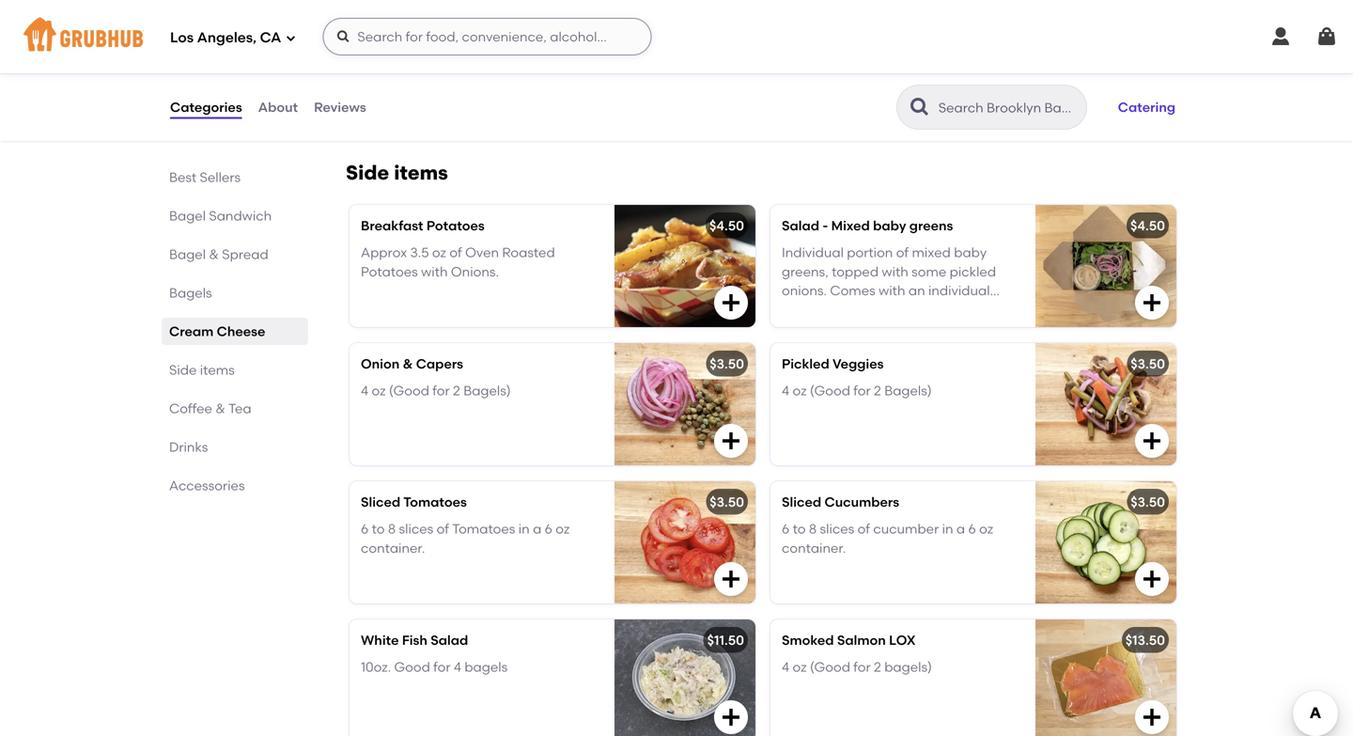 Task type: vqa. For each thing, say whether or not it's contained in the screenshot.
$13.00 + on the right bottom of the page
no



Task type: locate. For each thing, give the bounding box(es) containing it.
8 down sliced tomatoes
[[388, 521, 396, 537]]

bagel
[[169, 208, 206, 224], [169, 246, 206, 262]]

angeles,
[[197, 29, 257, 46]]

4 for smoked
[[782, 659, 790, 675]]

portion down onions.
[[782, 302, 828, 318]]

catering button
[[1110, 87, 1185, 128]]

coffee & tea
[[169, 401, 252, 417]]

for down veggies
[[854, 383, 871, 399]]

1 6 from the left
[[361, 521, 369, 537]]

portion
[[847, 244, 894, 260], [782, 302, 828, 318]]

slices inside 6 to 8 slices of tomatoes in a 6 oz container.
[[399, 521, 434, 537]]

side items up coffee & tea
[[169, 362, 235, 378]]

with inside soft cream cheese whipped to perfection mixed with nutella.
[[472, 58, 499, 74]]

0 vertical spatial mixed
[[430, 58, 469, 74]]

1 vertical spatial potatoes
[[361, 264, 418, 280]]

oven
[[466, 244, 499, 260]]

1 vertical spatial cheese
[[217, 323, 266, 339]]

0 horizontal spatial potatoes
[[361, 264, 418, 280]]

portion up topped
[[847, 244, 894, 260]]

1 vertical spatial cream
[[169, 323, 214, 339]]

0 horizontal spatial a
[[533, 521, 542, 537]]

1 vertical spatial side items
[[169, 362, 235, 378]]

Search Brooklyn Bagel Bakery search field
[[937, 99, 1081, 117]]

salad - mixed baby greens
[[782, 218, 954, 234]]

of inside approx 3.5 oz of oven roasted potatoes with onions.
[[450, 244, 462, 260]]

side items
[[346, 161, 448, 185], [169, 362, 235, 378]]

0 vertical spatial cream
[[361, 12, 406, 28]]

cheese down bagels tab
[[217, 323, 266, 339]]

of up an
[[897, 244, 909, 260]]

side up coffee
[[169, 362, 197, 378]]

2 in from the left
[[943, 521, 954, 537]]

4 oz (good for 2 bagels) down capers
[[361, 383, 511, 399]]

1 horizontal spatial cheese
[[409, 12, 457, 28]]

Search for food, convenience, alcohol... search field
[[323, 18, 652, 55]]

(good down onion & capers
[[389, 383, 430, 399]]

8
[[388, 521, 396, 537], [809, 521, 817, 537]]

$3.50
[[710, 356, 745, 372], [1131, 356, 1166, 372], [710, 494, 745, 510], [1131, 494, 1166, 510]]

white fish salad image
[[615, 620, 756, 736]]

8 down sliced cucumbers
[[809, 521, 817, 537]]

bagel sandwich tab
[[169, 206, 301, 226]]

0 horizontal spatial cream
[[169, 323, 214, 339]]

container. down sliced tomatoes
[[361, 540, 425, 556]]

0 horizontal spatial container.
[[361, 540, 425, 556]]

perfection
[[361, 58, 427, 74]]

items up breakfast potatoes
[[394, 161, 448, 185]]

1 sliced from the left
[[361, 494, 401, 510]]

coffee & tea tab
[[169, 399, 301, 418]]

for
[[433, 383, 450, 399], [854, 383, 871, 399], [434, 659, 451, 675], [854, 659, 871, 675]]

1 vertical spatial bagel
[[169, 246, 206, 262]]

2 horizontal spatial to
[[793, 521, 806, 537]]

svg image for pickled veggies
[[1141, 430, 1164, 452]]

mixed inside soft cream cheese whipped to perfection mixed with nutella.
[[430, 58, 469, 74]]

1 horizontal spatial potatoes
[[427, 218, 485, 234]]

cream inside tab
[[169, 323, 214, 339]]

1 8 from the left
[[388, 521, 396, 537]]

salad up 10oz. good for 4 bagels
[[431, 633, 469, 649]]

search icon image
[[909, 96, 932, 118]]

0 vertical spatial tomatoes
[[404, 494, 467, 510]]

of
[[450, 244, 462, 260], [897, 244, 909, 260], [832, 302, 844, 318], [437, 521, 449, 537], [858, 521, 871, 537]]

1 horizontal spatial in
[[943, 521, 954, 537]]

tomatoes
[[404, 494, 467, 510], [452, 521, 516, 537]]

onion & capers image
[[615, 343, 756, 466]]

a
[[533, 521, 542, 537], [957, 521, 966, 537]]

bagels
[[169, 285, 212, 301]]

1 horizontal spatial 8
[[809, 521, 817, 537]]

container. for 6 to 8 slices of tomatoes in a 6 oz container.
[[361, 540, 425, 556]]

cream cheese with nutella
[[361, 12, 538, 28]]

2 down capers
[[453, 383, 461, 399]]

items
[[394, 161, 448, 185], [200, 362, 235, 378]]

$4.50 for individual portion of mixed baby greens, topped with some pickled onions. comes with an individual portion of vinaigrette.
[[1131, 218, 1166, 234]]

catering
[[1119, 99, 1176, 115]]

mixed down cheese on the top left of page
[[430, 58, 469, 74]]

to
[[542, 39, 555, 55], [372, 521, 385, 537], [793, 521, 806, 537]]

sandwich
[[209, 208, 272, 224]]

to for sliced tomatoes
[[372, 521, 385, 537]]

0 horizontal spatial sliced
[[361, 494, 401, 510]]

cheese
[[409, 12, 457, 28], [217, 323, 266, 339]]

with up cheese on the top left of page
[[461, 12, 488, 28]]

slices for cucumbers
[[820, 521, 855, 537]]

to inside 6 to 8 slices of cucumber in a 6 oz container.
[[793, 521, 806, 537]]

4 down pickled
[[782, 383, 790, 399]]

slices down sliced cucumbers
[[820, 521, 855, 537]]

cream for cream cheese with nutella
[[361, 12, 406, 28]]

bagel up the bagels
[[169, 246, 206, 262]]

cheese up cream
[[409, 12, 457, 28]]

1 horizontal spatial sliced
[[782, 494, 822, 510]]

to inside 6 to 8 slices of tomatoes in a 6 oz container.
[[372, 521, 385, 537]]

0 horizontal spatial slices
[[399, 521, 434, 537]]

los
[[170, 29, 194, 46]]

2 slices from the left
[[820, 521, 855, 537]]

baby right mixed in the right of the page
[[874, 218, 907, 234]]

potatoes down approx
[[361, 264, 418, 280]]

0 vertical spatial salad
[[782, 218, 820, 234]]

0 horizontal spatial 4 oz (good for 2 bagels)
[[361, 383, 511, 399]]

of down cucumbers
[[858, 521, 871, 537]]

1 horizontal spatial slices
[[820, 521, 855, 537]]

2 container. from the left
[[782, 540, 847, 556]]

in inside 6 to 8 slices of cucumber in a 6 oz container.
[[943, 521, 954, 537]]

0 horizontal spatial $4.50
[[710, 218, 745, 234]]

1 horizontal spatial portion
[[847, 244, 894, 260]]

bagels)
[[464, 383, 511, 399], [885, 383, 932, 399]]

0 vertical spatial potatoes
[[427, 218, 485, 234]]

0 horizontal spatial baby
[[874, 218, 907, 234]]

container. down sliced cucumbers
[[782, 540, 847, 556]]

2 8 from the left
[[809, 521, 817, 537]]

salad - mixed baby greens image
[[1036, 205, 1177, 327]]

slices inside 6 to 8 slices of cucumber in a 6 oz container.
[[820, 521, 855, 537]]

to down sliced tomatoes
[[372, 521, 385, 537]]

whipped
[[484, 39, 539, 55]]

soft
[[361, 39, 386, 55]]

(good for salmon
[[810, 659, 851, 675]]

2 bagel from the top
[[169, 246, 206, 262]]

& left tea
[[216, 401, 226, 417]]

4 down onion
[[361, 383, 369, 399]]

pickled veggies
[[782, 356, 884, 372]]

sliced for sliced cucumbers
[[782, 494, 822, 510]]

about
[[258, 99, 298, 115]]

1 slices from the left
[[399, 521, 434, 537]]

of left oven
[[450, 244, 462, 260]]

4 oz (good for 2 bagels)
[[361, 383, 511, 399], [782, 383, 932, 399]]

(good down "smoked salmon lox"
[[810, 659, 851, 675]]

1 container. from the left
[[361, 540, 425, 556]]

cream for cream cheese
[[169, 323, 214, 339]]

2 sliced from the left
[[782, 494, 822, 510]]

& for capers
[[403, 356, 413, 372]]

6 to 8 slices of cucumber in a 6 oz container.
[[782, 521, 994, 556]]

1 horizontal spatial items
[[394, 161, 448, 185]]

cheese
[[435, 39, 480, 55]]

0 horizontal spatial salad
[[431, 633, 469, 649]]

4 down smoked
[[782, 659, 790, 675]]

bagel & spread tab
[[169, 244, 301, 264]]

2 bagels) from the left
[[885, 383, 932, 399]]

svg image for onion & capers
[[720, 430, 743, 452]]

good
[[394, 659, 430, 675]]

to up nutella.
[[542, 39, 555, 55]]

0 vertical spatial cheese
[[409, 12, 457, 28]]

sliced
[[361, 494, 401, 510], [782, 494, 822, 510]]

with down the 3.5
[[421, 264, 448, 280]]

approx
[[361, 244, 407, 260]]

2 $4.50 from the left
[[1131, 218, 1166, 234]]

1 vertical spatial items
[[200, 362, 235, 378]]

baby
[[874, 218, 907, 234], [955, 244, 987, 260]]

cream
[[361, 12, 406, 28], [169, 323, 214, 339]]

3 6 from the left
[[782, 521, 790, 537]]

oz inside approx 3.5 oz of oven roasted potatoes with onions.
[[432, 244, 447, 260]]

in for tomatoes
[[519, 521, 530, 537]]

roasted
[[502, 244, 555, 260]]

1 horizontal spatial baby
[[955, 244, 987, 260]]

svg image for white fish salad
[[720, 706, 743, 729]]

0 horizontal spatial 8
[[388, 521, 396, 537]]

individual portion of mixed baby greens, topped with some pickled onions. comes with an individual portion of vinaigrette.
[[782, 244, 997, 318]]

cheese for cream cheese with nutella
[[409, 12, 457, 28]]

4 oz (good for 2 bagels) for &
[[361, 383, 511, 399]]

1 vertical spatial portion
[[782, 302, 828, 318]]

side items inside tab
[[169, 362, 235, 378]]

sliced left cucumbers
[[782, 494, 822, 510]]

8 inside 6 to 8 slices of tomatoes in a 6 oz container.
[[388, 521, 396, 537]]

1 horizontal spatial container.
[[782, 540, 847, 556]]

$3.50 for onion & capers
[[710, 356, 745, 372]]

hummus image
[[1036, 0, 1177, 122]]

0 horizontal spatial mixed
[[430, 58, 469, 74]]

tomatoes up 6 to 8 slices of tomatoes in a 6 oz container.
[[404, 494, 467, 510]]

in
[[519, 521, 530, 537], [943, 521, 954, 537]]

oz inside 6 to 8 slices of tomatoes in a 6 oz container.
[[556, 521, 570, 537]]

$11.50
[[708, 633, 745, 649]]

greens
[[910, 218, 954, 234]]

container. for 6 to 8 slices of cucumber in a 6 oz container.
[[782, 540, 847, 556]]

1 a from the left
[[533, 521, 542, 537]]

with
[[461, 12, 488, 28], [472, 58, 499, 74], [421, 264, 448, 280], [882, 264, 909, 280], [879, 283, 906, 299]]

&
[[209, 246, 219, 262], [403, 356, 413, 372], [216, 401, 226, 417]]

1 in from the left
[[519, 521, 530, 537]]

svg image
[[720, 430, 743, 452], [1141, 430, 1164, 452], [720, 568, 743, 591], [1141, 568, 1164, 591], [720, 706, 743, 729], [1141, 706, 1164, 729]]

1 horizontal spatial a
[[957, 521, 966, 537]]

cucumber
[[874, 521, 940, 537]]

0 vertical spatial &
[[209, 246, 219, 262]]

onion & capers
[[361, 356, 464, 372]]

cheese inside tab
[[217, 323, 266, 339]]

4 oz (good for 2 bagels) down veggies
[[782, 383, 932, 399]]

8 inside 6 to 8 slices of cucumber in a 6 oz container.
[[809, 521, 817, 537]]

1 vertical spatial baby
[[955, 244, 987, 260]]

1 bagel from the top
[[169, 208, 206, 224]]

$3.50 for sliced tomatoes
[[710, 494, 745, 510]]

0 vertical spatial bagel
[[169, 208, 206, 224]]

1 $4.50 from the left
[[710, 218, 745, 234]]

sliced for sliced tomatoes
[[361, 494, 401, 510]]

svg image
[[1270, 25, 1293, 48], [1316, 25, 1339, 48], [336, 29, 351, 44], [285, 32, 297, 44], [720, 292, 743, 314], [1141, 292, 1164, 314]]

white
[[361, 633, 399, 649]]

$4.50
[[710, 218, 745, 234], [1131, 218, 1166, 234]]

0 horizontal spatial side items
[[169, 362, 235, 378]]

in inside 6 to 8 slices of tomatoes in a 6 oz container.
[[519, 521, 530, 537]]

2
[[453, 383, 461, 399], [874, 383, 882, 399], [874, 659, 882, 675]]

breakfast
[[361, 218, 424, 234]]

a inside 6 to 8 slices of tomatoes in a 6 oz container.
[[533, 521, 542, 537]]

4 for onion
[[361, 383, 369, 399]]

nutella
[[491, 12, 538, 28]]

4
[[361, 383, 369, 399], [782, 383, 790, 399], [454, 659, 462, 675], [782, 659, 790, 675]]

1 vertical spatial side
[[169, 362, 197, 378]]

with down search for food, convenience, alcohol... "search box"
[[472, 58, 499, 74]]

cream up soft
[[361, 12, 406, 28]]

(good
[[389, 383, 430, 399], [810, 383, 851, 399], [810, 659, 851, 675]]

1 vertical spatial tomatoes
[[452, 521, 516, 537]]

slices down sliced tomatoes
[[399, 521, 434, 537]]

0 vertical spatial portion
[[847, 244, 894, 260]]

side items up breakfast
[[346, 161, 448, 185]]

1 horizontal spatial to
[[542, 39, 555, 55]]

with inside approx 3.5 oz of oven roasted potatoes with onions.
[[421, 264, 448, 280]]

2 left bagels)
[[874, 659, 882, 675]]

cheese for cream cheese
[[217, 323, 266, 339]]

0 horizontal spatial cheese
[[217, 323, 266, 339]]

& for tea
[[216, 401, 226, 417]]

1 bagels) from the left
[[464, 383, 511, 399]]

1 horizontal spatial mixed
[[912, 244, 951, 260]]

container.
[[361, 540, 425, 556], [782, 540, 847, 556]]

of inside 6 to 8 slices of tomatoes in a 6 oz container.
[[437, 521, 449, 537]]

1 horizontal spatial cream
[[361, 12, 406, 28]]

potatoes up approx 3.5 oz of oven roasted potatoes with onions.
[[427, 218, 485, 234]]

for for pickled veggies
[[854, 383, 871, 399]]

for down capers
[[433, 383, 450, 399]]

1 horizontal spatial bagels)
[[885, 383, 932, 399]]

salad
[[782, 218, 820, 234], [431, 633, 469, 649]]

0 horizontal spatial bagels)
[[464, 383, 511, 399]]

tomatoes down sliced tomatoes
[[452, 521, 516, 537]]

1 vertical spatial &
[[403, 356, 413, 372]]

0 vertical spatial side
[[346, 161, 389, 185]]

slices
[[399, 521, 434, 537], [820, 521, 855, 537]]

to down sliced cucumbers
[[793, 521, 806, 537]]

0 horizontal spatial in
[[519, 521, 530, 537]]

2 4 oz (good for 2 bagels) from the left
[[782, 383, 932, 399]]

1 horizontal spatial side
[[346, 161, 389, 185]]

bagels) for onion & capers
[[464, 383, 511, 399]]

for down salmon
[[854, 659, 871, 675]]

salad left -
[[782, 218, 820, 234]]

& right onion
[[403, 356, 413, 372]]

of down sliced tomatoes
[[437, 521, 449, 537]]

baby up pickled
[[955, 244, 987, 260]]

cream down the bagels
[[169, 323, 214, 339]]

bagel down best
[[169, 208, 206, 224]]

$3.50 for pickled veggies
[[1131, 356, 1166, 372]]

slices for tomatoes
[[399, 521, 434, 537]]

sliced up 6 to 8 slices of tomatoes in a 6 oz container.
[[361, 494, 401, 510]]

1 horizontal spatial side items
[[346, 161, 448, 185]]

with left some
[[882, 264, 909, 280]]

oz
[[432, 244, 447, 260], [372, 383, 386, 399], [793, 383, 807, 399], [556, 521, 570, 537], [980, 521, 994, 537], [793, 659, 807, 675]]

container. inside 6 to 8 slices of tomatoes in a 6 oz container.
[[361, 540, 425, 556]]

mixed up some
[[912, 244, 951, 260]]

items down cream cheese
[[200, 362, 235, 378]]

1 4 oz (good for 2 bagels) from the left
[[361, 383, 511, 399]]

0 horizontal spatial items
[[200, 362, 235, 378]]

0 horizontal spatial to
[[372, 521, 385, 537]]

$13.50
[[1126, 633, 1166, 649]]

sliced tomatoes
[[361, 494, 467, 510]]

1 vertical spatial mixed
[[912, 244, 951, 260]]

drinks
[[169, 439, 208, 455]]

of inside 6 to 8 slices of cucumber in a 6 oz container.
[[858, 521, 871, 537]]

side up breakfast
[[346, 161, 389, 185]]

1 horizontal spatial 4 oz (good for 2 bagels)
[[782, 383, 932, 399]]

potatoes
[[427, 218, 485, 234], [361, 264, 418, 280]]

cream cheese with nutella image
[[615, 0, 756, 122]]

individual
[[929, 283, 991, 299]]

spread
[[222, 246, 269, 262]]

2 a from the left
[[957, 521, 966, 537]]

0 vertical spatial baby
[[874, 218, 907, 234]]

& left spread
[[209, 246, 219, 262]]

a inside 6 to 8 slices of cucumber in a 6 oz container.
[[957, 521, 966, 537]]

tea
[[228, 401, 252, 417]]

1 horizontal spatial $4.50
[[1131, 218, 1166, 234]]

0 horizontal spatial side
[[169, 362, 197, 378]]

container. inside 6 to 8 slices of cucumber in a 6 oz container.
[[782, 540, 847, 556]]

2 down veggies
[[874, 383, 882, 399]]

for right good
[[434, 659, 451, 675]]

2 vertical spatial &
[[216, 401, 226, 417]]

-
[[823, 218, 829, 234]]

vinaigrette.
[[847, 302, 920, 318]]

side
[[346, 161, 389, 185], [169, 362, 197, 378]]

with for cream cheese with nutella
[[472, 58, 499, 74]]

(good down pickled veggies
[[810, 383, 851, 399]]



Task type: describe. For each thing, give the bounding box(es) containing it.
main navigation navigation
[[0, 0, 1354, 73]]

soft cream cheese whipped to perfection mixed with nutella.
[[361, 39, 555, 74]]

best sellers
[[169, 169, 241, 185]]

smoked
[[782, 633, 834, 649]]

to inside soft cream cheese whipped to perfection mixed with nutella.
[[542, 39, 555, 55]]

cucumbers
[[825, 494, 900, 510]]

& for spread
[[209, 246, 219, 262]]

(good for veggies
[[810, 383, 851, 399]]

2 for smoked salmon lox
[[874, 659, 882, 675]]

of down the comes in the top right of the page
[[832, 302, 844, 318]]

potatoes inside approx 3.5 oz of oven roasted potatoes with onions.
[[361, 264, 418, 280]]

veggies
[[833, 356, 884, 372]]

2 for pickled veggies
[[874, 383, 882, 399]]

8 for tomatoes
[[388, 521, 396, 537]]

4 oz (good for 2 bagels) for veggies
[[782, 383, 932, 399]]

pickled veggies image
[[1036, 343, 1177, 466]]

categories
[[170, 99, 242, 115]]

6 to 8 slices of tomatoes in a 6 oz container.
[[361, 521, 570, 556]]

some
[[912, 264, 947, 280]]

0 vertical spatial items
[[394, 161, 448, 185]]

bagels) for pickled veggies
[[885, 383, 932, 399]]

3.5
[[411, 244, 429, 260]]

onions.
[[782, 283, 827, 299]]

best
[[169, 169, 197, 185]]

4 left bagels
[[454, 659, 462, 675]]

topped
[[832, 264, 879, 280]]

oz inside 6 to 8 slices of cucumber in a 6 oz container.
[[980, 521, 994, 537]]

for for onion & capers
[[433, 383, 450, 399]]

categories button
[[169, 73, 243, 141]]

los angeles, ca
[[170, 29, 282, 46]]

1 vertical spatial salad
[[431, 633, 469, 649]]

pickled
[[950, 264, 997, 280]]

reviews
[[314, 99, 366, 115]]

cream cheese tab
[[169, 322, 301, 341]]

approx 3.5 oz of oven roasted potatoes with onions.
[[361, 244, 555, 280]]

comes
[[831, 283, 876, 299]]

svg image for sliced cucumbers
[[1141, 568, 1164, 591]]

nutella.
[[502, 58, 551, 74]]

with for salad - mixed baby greens
[[882, 264, 909, 280]]

0 vertical spatial side items
[[346, 161, 448, 185]]

2 for onion & capers
[[453, 383, 461, 399]]

0 horizontal spatial portion
[[782, 302, 828, 318]]

with for breakfast potatoes
[[421, 264, 448, 280]]

4 oz (good for 2 bagels)
[[782, 659, 933, 675]]

side inside side items tab
[[169, 362, 197, 378]]

bagel sandwich
[[169, 208, 272, 224]]

smoked salmon lox
[[782, 633, 916, 649]]

side items tab
[[169, 360, 301, 380]]

accessories tab
[[169, 476, 301, 496]]

sliced cucumbers
[[782, 494, 900, 510]]

bagels tab
[[169, 283, 301, 303]]

cream
[[390, 39, 431, 55]]

tomatoes inside 6 to 8 slices of tomatoes in a 6 oz container.
[[452, 521, 516, 537]]

pickled
[[782, 356, 830, 372]]

bagel & spread
[[169, 246, 269, 262]]

(good for &
[[389, 383, 430, 399]]

best sellers tab
[[169, 167, 301, 187]]

with up vinaigrette.
[[879, 283, 906, 299]]

sliced cucumbers image
[[1036, 482, 1177, 604]]

fish
[[402, 633, 428, 649]]

sliced tomatoes image
[[615, 482, 756, 604]]

2 6 from the left
[[545, 521, 553, 537]]

accessories
[[169, 478, 245, 494]]

salmon
[[838, 633, 886, 649]]

capers
[[416, 356, 464, 372]]

for for smoked salmon lox
[[854, 659, 871, 675]]

lox
[[890, 633, 916, 649]]

individual
[[782, 244, 844, 260]]

4 6 from the left
[[969, 521, 977, 537]]

to for sliced cucumbers
[[793, 521, 806, 537]]

svg image for sliced tomatoes
[[720, 568, 743, 591]]

bagel for bagel & spread
[[169, 246, 206, 262]]

sellers
[[200, 169, 241, 185]]

breakfast potatoes
[[361, 218, 485, 234]]

bagel for bagel sandwich
[[169, 208, 206, 224]]

coffee
[[169, 401, 212, 417]]

onions.
[[451, 264, 499, 280]]

8 for cucumbers
[[809, 521, 817, 537]]

drinks tab
[[169, 437, 301, 457]]

greens,
[[782, 264, 829, 280]]

1 horizontal spatial salad
[[782, 218, 820, 234]]

10oz. good for 4 bagels
[[361, 659, 508, 675]]

svg image for smoked salmon lox
[[1141, 706, 1164, 729]]

cream cheese
[[169, 323, 266, 339]]

white fish salad
[[361, 633, 469, 649]]

10oz.
[[361, 659, 391, 675]]

bagels)
[[885, 659, 933, 675]]

smoked salmon lox image
[[1036, 620, 1177, 736]]

a for cucumber
[[957, 521, 966, 537]]

about button
[[257, 73, 299, 141]]

$4.50 for approx 3.5 oz of oven roasted potatoes with onions.
[[710, 218, 745, 234]]

reviews button
[[313, 73, 367, 141]]

in for cucumber
[[943, 521, 954, 537]]

bagels
[[465, 659, 508, 675]]

items inside tab
[[200, 362, 235, 378]]

a for tomatoes
[[533, 521, 542, 537]]

4 for pickled
[[782, 383, 790, 399]]

mixed
[[832, 218, 870, 234]]

baby inside the individual portion of mixed baby greens, topped with some pickled onions. comes with an individual portion of vinaigrette.
[[955, 244, 987, 260]]

onion
[[361, 356, 400, 372]]

ca
[[260, 29, 282, 46]]

breakfast potatoes image
[[615, 205, 756, 327]]

an
[[909, 283, 926, 299]]

mixed inside the individual portion of mixed baby greens, topped with some pickled onions. comes with an individual portion of vinaigrette.
[[912, 244, 951, 260]]

$3.50 for sliced cucumbers
[[1131, 494, 1166, 510]]



